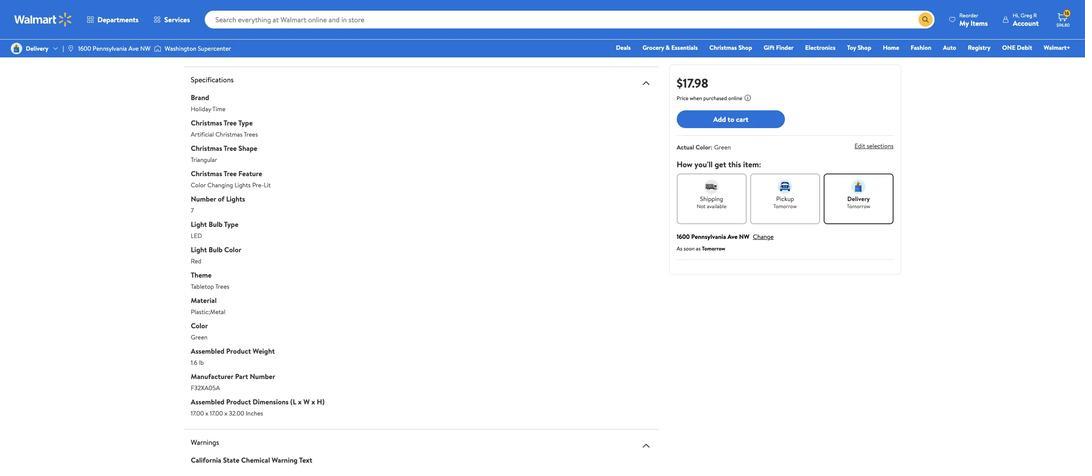Task type: locate. For each thing, give the bounding box(es) containing it.
1 horizontal spatial 1600
[[677, 233, 690, 241]]

nw left change button at the right of the page
[[740, 233, 750, 241]]

tomorrow right as
[[702, 245, 726, 253]]

lights
[[235, 181, 251, 190], [226, 194, 245, 204]]

pennsylvania down departments "dropdown button" on the left
[[93, 44, 127, 53]]

0 horizontal spatial nw
[[140, 44, 151, 53]]

ave inside 1600 pennsylvania ave nw change as soon as tomorrow
[[728, 233, 738, 241]]

0 horizontal spatial number
[[191, 194, 216, 204]]

reorder my items
[[960, 11, 988, 28]]

tomorrow inside 1600 pennsylvania ave nw change as soon as tomorrow
[[702, 245, 726, 253]]

artificial christmas trees cell
[[320, 3, 402, 29], [402, 3, 484, 29], [484, 3, 565, 29], [565, 3, 647, 29], [647, 3, 729, 29]]

how
[[677, 159, 693, 170]]

ave down departments
[[129, 44, 139, 53]]

1 vertical spatial pennsylvania
[[692, 233, 727, 241]]

1600 inside 1600 pennsylvania ave nw change as soon as tomorrow
[[677, 233, 690, 241]]

 image left washington
[[154, 44, 161, 53]]

bulb up theme
[[209, 245, 223, 255]]

0 vertical spatial pennsylvania
[[93, 44, 127, 53]]

2 tree from the top
[[224, 143, 237, 153]]

standard
[[415, 35, 436, 42]]

online
[[729, 94, 743, 102]]

artificial christmas trees for 5th artificial christmas trees cell from right
[[323, 8, 381, 16]]

1 horizontal spatial nw
[[740, 233, 750, 241]]

1 horizontal spatial  image
[[154, 44, 161, 53]]

actual
[[677, 143, 695, 152]]

0 vertical spatial number
[[191, 194, 216, 204]]

x
[[298, 397, 302, 407], [312, 397, 315, 407], [205, 409, 208, 418], [225, 409, 228, 418]]

of
[[218, 194, 225, 204]]

shop right "toy"
[[858, 43, 872, 52]]

1 vertical spatial number
[[250, 372, 275, 382]]

&
[[666, 43, 670, 52]]

brand
[[191, 93, 209, 102]]

auto link
[[939, 43, 961, 53]]

2 bulb from the top
[[209, 245, 223, 255]]

walmart+
[[1044, 43, 1071, 52]]

row containing artificial christmas trees
[[191, 3, 811, 29]]

0 horizontal spatial 17.00
[[191, 409, 204, 418]]

color
[[696, 143, 711, 152], [191, 181, 206, 190], [224, 245, 241, 255], [191, 321, 208, 331]]

3 triangular cell from the left
[[565, 29, 647, 55]]

product up 32.00
[[226, 397, 251, 407]]

1 vertical spatial 1600
[[677, 233, 690, 241]]

2 shop from the left
[[858, 43, 872, 52]]

toy shop link
[[843, 43, 876, 53]]

1 horizontal spatial tomorrow
[[774, 203, 797, 210]]

one
[[1003, 43, 1016, 52]]

warning
[[272, 456, 298, 465]]

5 artificial christmas trees from the left
[[651, 8, 709, 16]]

gift finder link
[[760, 43, 798, 53]]

reorder
[[960, 11, 979, 19]]

bulb down of
[[209, 220, 223, 229]]

essentials
[[672, 43, 698, 52]]

tree up changing
[[224, 169, 237, 179]]

ave for 1600 pennsylvania ave nw
[[129, 44, 139, 53]]

triangular cell
[[320, 29, 402, 55], [484, 29, 565, 55], [565, 29, 647, 55]]

0 vertical spatial bulb
[[209, 220, 223, 229]]

ave left change button at the right of the page
[[728, 233, 738, 241]]

shop
[[739, 43, 752, 52], [858, 43, 872, 52]]

assembled
[[191, 347, 225, 356], [191, 397, 225, 407]]

nw for 1600 pennsylvania ave nw change as soon as tomorrow
[[740, 233, 750, 241]]

1 product from the top
[[226, 347, 251, 356]]

 image down walmart image
[[11, 43, 22, 54]]

1 horizontal spatial shop
[[858, 43, 872, 52]]

text
[[299, 456, 312, 465]]

when
[[690, 94, 703, 102]]

tomorrow down the intent image for delivery
[[847, 203, 871, 210]]

clear search field text image
[[908, 16, 915, 23]]

0 vertical spatial product
[[226, 347, 251, 356]]

product
[[226, 347, 251, 356], [226, 397, 251, 407]]

1 vertical spatial assembled
[[191, 397, 225, 407]]

electronics
[[806, 43, 836, 52]]

r
[[1034, 11, 1037, 19]]

0 vertical spatial assembled
[[191, 347, 225, 356]]

intent image for shipping image
[[705, 180, 719, 194]]

1 vertical spatial ave
[[728, 233, 738, 241]]

1 shop from the left
[[739, 43, 752, 52]]

3 tree from the top
[[224, 169, 237, 179]]

item:
[[744, 159, 762, 170]]

1 17.00 from the left
[[191, 409, 204, 418]]

1 vertical spatial product
[[226, 397, 251, 407]]

full cell
[[647, 29, 729, 55]]

number
[[191, 194, 216, 204], [250, 372, 275, 382]]

0 horizontal spatial ave
[[129, 44, 139, 53]]

pennsylvania up as
[[692, 233, 727, 241]]

0 horizontal spatial pennsylvania
[[93, 44, 127, 53]]

washington
[[165, 44, 196, 53]]

pennsylvania
[[93, 44, 127, 53], [692, 233, 727, 241]]

1 vertical spatial nw
[[740, 233, 750, 241]]

feature
[[239, 169, 262, 179]]

1 horizontal spatial 17.00
[[210, 409, 223, 418]]

debit
[[1017, 43, 1033, 52]]

state
[[223, 456, 240, 465]]

tree down time
[[224, 118, 237, 128]]

3 artificial christmas trees from the left
[[487, 8, 545, 16]]

grocery & essentials
[[643, 43, 698, 52]]

2 cell from the left
[[402, 0, 484, 3]]

delivery inside delivery tomorrow
[[848, 195, 871, 204]]

plastic;metal
[[191, 308, 226, 317]]

7
[[191, 206, 194, 215]]

1 vertical spatial delivery
[[848, 195, 871, 204]]

2 horizontal spatial tomorrow
[[847, 203, 871, 210]]

shop inside "link"
[[858, 43, 872, 52]]

cell
[[320, 0, 402, 3], [402, 0, 484, 3], [484, 0, 565, 3], [565, 0, 647, 3], [647, 0, 729, 3]]

selections
[[867, 142, 894, 151]]

green up lb
[[191, 333, 208, 342]]

3 row from the top
[[191, 29, 811, 55]]

2 artificial christmas trees from the left
[[405, 8, 463, 16]]

one debit
[[1003, 43, 1033, 52]]

1 vertical spatial bulb
[[209, 245, 223, 255]]

x left 32.00
[[225, 409, 228, 418]]

0 horizontal spatial delivery
[[26, 44, 48, 53]]

green right :
[[715, 143, 731, 152]]

full-standard
[[405, 35, 436, 42]]

full
[[651, 35, 659, 42]]

changing
[[207, 181, 233, 190]]

toy shop
[[847, 43, 872, 52]]

17.00 left 32.00
[[210, 409, 223, 418]]

1600 right the |
[[78, 44, 91, 53]]

0 horizontal spatial 1600
[[78, 44, 91, 53]]

$17.98
[[677, 74, 709, 92]]

light up red
[[191, 245, 207, 255]]

artificial christmas trees for 3rd artificial christmas trees cell from right
[[487, 8, 545, 16]]

1 light from the top
[[191, 220, 207, 229]]

w
[[304, 397, 310, 407]]

one debit link
[[999, 43, 1037, 53]]

 image for delivery
[[11, 43, 22, 54]]

h)
[[317, 397, 325, 407]]

artificial
[[323, 8, 343, 16], [405, 8, 425, 16], [487, 8, 507, 16], [569, 8, 589, 16], [651, 8, 671, 16], [191, 130, 214, 139]]

0 horizontal spatial shop
[[739, 43, 752, 52]]

1 row from the top
[[191, 0, 811, 3]]

0 vertical spatial delivery
[[26, 44, 48, 53]]

1 horizontal spatial pennsylvania
[[692, 233, 727, 241]]

17.00 down "f32xa05a"
[[191, 409, 204, 418]]

lights right of
[[226, 194, 245, 204]]

pennsylvania for 1600 pennsylvania ave nw change as soon as tomorrow
[[692, 233, 727, 241]]

assembled down "f32xa05a"
[[191, 397, 225, 407]]

green inside brand holiday time christmas tree type artificial christmas trees christmas tree shape triangular christmas tree feature color changing lights pre-lit number of lights 7 light bulb type led light bulb color red theme tabletop trees material plastic;metal color green assembled product weight 1.6 lb manufacturer part number f32xa05a assembled product dimensions (l x w x h) 17.00 x 17.00 x 32.00 inches
[[191, 333, 208, 342]]

1600 for 1600 pennsylvania ave nw change as soon as tomorrow
[[677, 233, 690, 241]]

2 row from the top
[[191, 3, 811, 29]]

pennsylvania for 1600 pennsylvania ave nw
[[93, 44, 127, 53]]

tomorrow
[[774, 203, 797, 210], [847, 203, 871, 210], [702, 245, 726, 253]]

time
[[212, 105, 226, 114]]

 image
[[67, 45, 75, 52]]

1600 for 1600 pennsylvania ave nw
[[78, 44, 91, 53]]

lights down feature
[[235, 181, 251, 190]]

x down "f32xa05a"
[[205, 409, 208, 418]]

tomorrow down intent image for pickup
[[774, 203, 797, 210]]

toy
[[847, 43, 857, 52]]

1 artificial christmas trees from the left
[[323, 8, 381, 16]]

1 vertical spatial light
[[191, 245, 207, 255]]

1 artificial christmas trees cell from the left
[[320, 3, 402, 29]]

auto
[[943, 43, 957, 52]]

christmas
[[344, 8, 368, 16], [426, 8, 449, 16], [508, 8, 531, 16], [590, 8, 613, 16], [672, 8, 695, 16], [710, 43, 737, 52], [191, 118, 222, 128], [215, 130, 243, 139], [191, 143, 222, 153], [191, 169, 222, 179]]

walmart+ link
[[1040, 43, 1075, 53]]

0 vertical spatial nw
[[140, 44, 151, 53]]

0 horizontal spatial green
[[191, 333, 208, 342]]

light up led
[[191, 220, 207, 229]]

led
[[191, 232, 202, 241]]

bulb
[[209, 220, 223, 229], [209, 245, 223, 255]]

type up shape
[[238, 118, 253, 128]]

artificial christmas trees
[[323, 8, 381, 16], [405, 8, 463, 16], [487, 8, 545, 16], [569, 8, 627, 16], [651, 8, 709, 16]]

0 horizontal spatial tomorrow
[[702, 245, 726, 253]]

0 vertical spatial 1600
[[78, 44, 91, 53]]

5 cell from the left
[[647, 0, 729, 3]]

green
[[715, 143, 731, 152], [191, 333, 208, 342]]

delivery down the intent image for delivery
[[848, 195, 871, 204]]

shop left gift on the right top of page
[[739, 43, 752, 52]]

tree
[[224, 118, 237, 128], [224, 143, 237, 153], [224, 169, 237, 179]]

0 vertical spatial light
[[191, 220, 207, 229]]

3 artificial christmas trees cell from the left
[[484, 3, 565, 29]]

assembled up lb
[[191, 347, 225, 356]]

trees for 5th artificial christmas trees cell from the left
[[696, 8, 709, 16]]

nw inside 1600 pennsylvania ave nw change as soon as tomorrow
[[740, 233, 750, 241]]

tomorrow for delivery
[[847, 203, 871, 210]]

1600 up as at the bottom right of the page
[[677, 233, 690, 241]]

delivery for delivery tomorrow
[[848, 195, 871, 204]]

type down of
[[224, 220, 239, 229]]

1 vertical spatial green
[[191, 333, 208, 342]]

2 artificial christmas trees cell from the left
[[402, 3, 484, 29]]

0 vertical spatial type
[[238, 118, 253, 128]]

1 cell from the left
[[320, 0, 402, 3]]

nw left washington
[[140, 44, 151, 53]]

pennsylvania inside 1600 pennsylvania ave nw change as soon as tomorrow
[[692, 233, 727, 241]]

f32xa05a
[[191, 384, 220, 393]]

hi, greg r account
[[1013, 11, 1039, 28]]

1600
[[78, 44, 91, 53], [677, 233, 690, 241]]

full-standard cell
[[402, 29, 484, 55]]

tree left shape
[[224, 143, 237, 153]]

0 vertical spatial ave
[[129, 44, 139, 53]]

artificial christmas trees for 5th artificial christmas trees cell from the left
[[651, 8, 709, 16]]

Walmart Site-Wide search field
[[205, 11, 935, 29]]

1 vertical spatial tree
[[224, 143, 237, 153]]

delivery left the |
[[26, 44, 48, 53]]

2 vertical spatial tree
[[224, 169, 237, 179]]

shop for toy shop
[[858, 43, 872, 52]]

0 vertical spatial green
[[715, 143, 731, 152]]

artificial christmas trees for 2nd artificial christmas trees cell
[[405, 8, 463, 16]]

intent image for pickup image
[[779, 180, 793, 194]]

search icon image
[[922, 16, 930, 23]]

row
[[191, 0, 811, 3], [191, 3, 811, 29], [191, 29, 811, 55]]

pickup tomorrow
[[774, 195, 797, 210]]

1 horizontal spatial ave
[[728, 233, 738, 241]]

1 horizontal spatial delivery
[[848, 195, 871, 204]]

available
[[707, 203, 727, 210]]

4 artificial christmas trees from the left
[[569, 8, 627, 16]]

 image
[[11, 43, 22, 54], [154, 44, 161, 53]]

edit selections
[[855, 142, 894, 151]]

fashion
[[911, 43, 932, 52]]

delivery
[[26, 44, 48, 53], [848, 195, 871, 204]]

product left weight
[[226, 347, 251, 356]]

0 horizontal spatial  image
[[11, 43, 22, 54]]

grocery & essentials link
[[639, 43, 702, 53]]

:
[[711, 143, 713, 152]]

number up 7
[[191, 194, 216, 204]]

0 vertical spatial tree
[[224, 118, 237, 128]]

type
[[238, 118, 253, 128], [224, 220, 239, 229]]

number right part
[[250, 372, 275, 382]]

legal information image
[[745, 94, 752, 102]]

1600 pennsylvania ave nw change as soon as tomorrow
[[677, 233, 774, 253]]

artificial for 2nd artificial christmas trees cell
[[405, 8, 425, 16]]



Task type: vqa. For each thing, say whether or not it's contained in the screenshot.
NW
yes



Task type: describe. For each thing, give the bounding box(es) containing it.
greg
[[1021, 11, 1033, 19]]

christmas shop link
[[706, 43, 756, 53]]

purchased
[[704, 94, 728, 102]]

gift
[[764, 43, 775, 52]]

intent image for delivery image
[[852, 180, 866, 194]]

row containing triangular
[[191, 29, 811, 55]]

1 vertical spatial type
[[224, 220, 239, 229]]

finder
[[776, 43, 794, 52]]

gift finder
[[764, 43, 794, 52]]

1 bulb from the top
[[209, 220, 223, 229]]

4 cell from the left
[[565, 0, 647, 3]]

cart
[[737, 114, 749, 124]]

part
[[235, 372, 248, 382]]

california state chemical warning text
[[191, 456, 312, 465]]

edit selections button
[[855, 142, 894, 151]]

artificial for 3rd artificial christmas trees cell from right
[[487, 8, 507, 16]]

to
[[728, 114, 735, 124]]

electronics link
[[802, 43, 840, 53]]

add
[[714, 114, 727, 124]]

artificial for second artificial christmas trees cell from the right
[[569, 8, 589, 16]]

triangular inside brand holiday time christmas tree type artificial christmas trees christmas tree shape triangular christmas tree feature color changing lights pre-lit number of lights 7 light bulb type led light bulb color red theme tabletop trees material plastic;metal color green assembled product weight 1.6 lb manufacturer part number f32xa05a assembled product dimensions (l x w x h) 17.00 x 17.00 x 32.00 inches
[[191, 155, 217, 164]]

artificial for 5th artificial christmas trees cell from the left
[[651, 8, 671, 16]]

registry link
[[964, 43, 995, 53]]

shipping
[[701, 195, 724, 204]]

artificial christmas trees for second artificial christmas trees cell from the right
[[569, 8, 627, 16]]

1 horizontal spatial green
[[715, 143, 731, 152]]

deals link
[[612, 43, 635, 53]]

weight
[[253, 347, 275, 356]]

change
[[753, 233, 774, 241]]

1 assembled from the top
[[191, 347, 225, 356]]

ave for 1600 pennsylvania ave nw change as soon as tomorrow
[[728, 233, 738, 241]]

how you'll get this item:
[[677, 159, 762, 170]]

as
[[696, 245, 701, 253]]

2 product from the top
[[226, 397, 251, 407]]

1 tree from the top
[[224, 118, 237, 128]]

washington supercenter
[[165, 44, 231, 53]]

tomorrow for pickup
[[774, 203, 797, 210]]

tabletop
[[191, 282, 214, 291]]

add to cart
[[714, 114, 749, 124]]

pre-
[[252, 181, 264, 190]]

material
[[191, 296, 217, 306]]

specifications
[[191, 75, 234, 85]]

full-
[[405, 35, 415, 42]]

christmas shop
[[710, 43, 752, 52]]

supercenter
[[198, 44, 231, 53]]

5 artificial christmas trees cell from the left
[[647, 3, 729, 29]]

x right w
[[312, 397, 315, 407]]

Search search field
[[205, 11, 935, 29]]

grocery
[[643, 43, 664, 52]]

red
[[191, 257, 201, 266]]

artificial inside brand holiday time christmas tree type artificial christmas trees christmas tree shape triangular christmas tree feature color changing lights pre-lit number of lights 7 light bulb type led light bulb color red theme tabletop trees material plastic;metal color green assembled product weight 1.6 lb manufacturer part number f32xa05a assembled product dimensions (l x w x h) 17.00 x 17.00 x 32.00 inches
[[191, 130, 214, 139]]

chemical
[[241, 456, 270, 465]]

32.00
[[229, 409, 244, 418]]

brand holiday time christmas tree type artificial christmas trees christmas tree shape triangular christmas tree feature color changing lights pre-lit number of lights 7 light bulb type led light bulb color red theme tabletop trees material plastic;metal color green assembled product weight 1.6 lb manufacturer part number f32xa05a assembled product dimensions (l x w x h) 17.00 x 17.00 x 32.00 inches
[[191, 93, 325, 418]]

departments
[[98, 15, 139, 24]]

$96.80
[[1057, 22, 1070, 28]]

pickup
[[777, 195, 795, 204]]

holiday
[[191, 105, 211, 114]]

1 vertical spatial lights
[[226, 194, 245, 204]]

price
[[677, 94, 689, 102]]

4 artificial christmas trees cell from the left
[[565, 3, 647, 29]]

2 triangular cell from the left
[[484, 29, 565, 55]]

 image for washington supercenter
[[154, 44, 161, 53]]

change button
[[753, 233, 774, 241]]

nw for 1600 pennsylvania ave nw
[[140, 44, 151, 53]]

specifications image
[[641, 78, 652, 89]]

soon
[[684, 245, 695, 253]]

theme
[[191, 270, 212, 280]]

get
[[715, 159, 727, 170]]

x right (l
[[298, 397, 302, 407]]

3 cell from the left
[[484, 0, 565, 3]]

shipping not available
[[697, 195, 727, 210]]

you'll
[[695, 159, 713, 170]]

lb
[[199, 359, 204, 367]]

artificial for 5th artificial christmas trees cell from right
[[323, 8, 343, 16]]

2 assembled from the top
[[191, 397, 225, 407]]

services
[[164, 15, 190, 24]]

inches
[[246, 409, 263, 418]]

0 vertical spatial lights
[[235, 181, 251, 190]]

trees for 3rd artificial christmas trees cell from right
[[533, 8, 545, 16]]

trees for 2nd artificial christmas trees cell
[[451, 8, 463, 16]]

1 triangular cell from the left
[[320, 29, 402, 55]]

trees for second artificial christmas trees cell from the right
[[615, 8, 627, 16]]

(l
[[290, 397, 296, 407]]

1600 pennsylvania ave nw
[[78, 44, 151, 53]]

2 light from the top
[[191, 245, 207, 255]]

1 horizontal spatial number
[[250, 372, 275, 382]]

deals
[[616, 43, 631, 52]]

delivery for delivery
[[26, 44, 48, 53]]

hi,
[[1013, 11, 1020, 19]]

walmart image
[[14, 12, 72, 27]]

account
[[1013, 18, 1039, 28]]

actual color : green
[[677, 143, 731, 152]]

trees for 5th artificial christmas trees cell from right
[[369, 8, 381, 16]]

add to cart button
[[677, 110, 786, 128]]

shop for christmas shop
[[739, 43, 752, 52]]

warnings image
[[641, 441, 652, 452]]

california
[[191, 456, 221, 465]]

edit
[[855, 142, 866, 151]]

2 17.00 from the left
[[210, 409, 223, 418]]

|
[[63, 44, 64, 53]]

fashion link
[[907, 43, 936, 53]]

dimensions
[[253, 397, 289, 407]]

not
[[697, 203, 706, 210]]

lit
[[264, 181, 271, 190]]

1.6
[[191, 359, 198, 367]]

manufacturer
[[191, 372, 233, 382]]

delivery tomorrow
[[847, 195, 871, 210]]

16
[[1065, 9, 1070, 17]]



